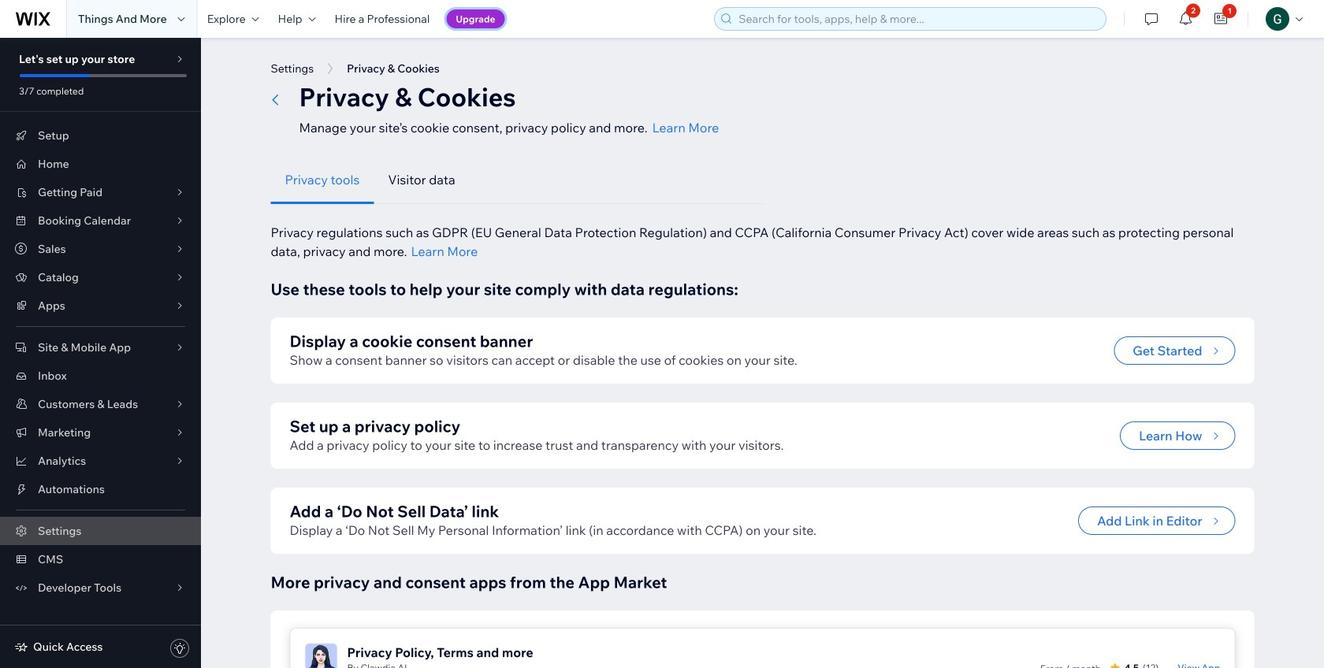 Task type: vqa. For each thing, say whether or not it's contained in the screenshot.
Privacy Policy, Terms and more icon
yes



Task type: describe. For each thing, give the bounding box(es) containing it.
privacy policy, terms and more icon image
[[305, 641, 338, 669]]



Task type: locate. For each thing, give the bounding box(es) containing it.
tab list
[[271, 156, 766, 204]]

Search for tools, apps, help & more... field
[[734, 8, 1102, 30]]

sidebar element
[[0, 38, 201, 669]]



